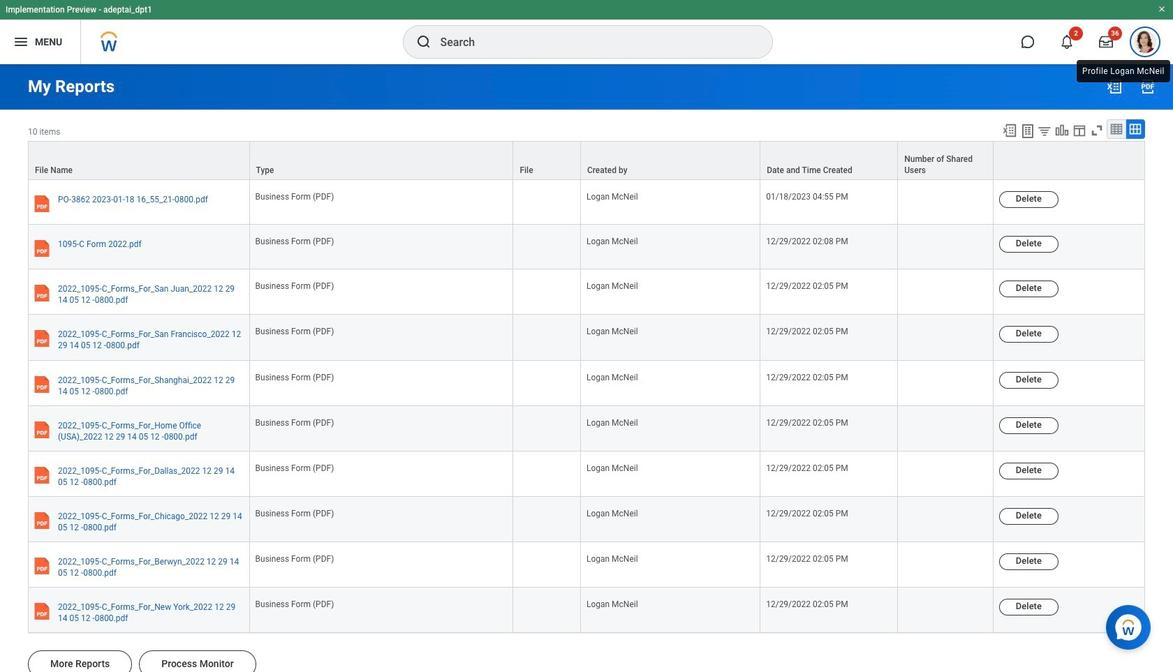 Task type: locate. For each thing, give the bounding box(es) containing it.
10 business form (pdf) element from the top
[[255, 597, 334, 610]]

1 horizontal spatial export to excel image
[[1106, 78, 1123, 95]]

1 vertical spatial export to excel image
[[1002, 123, 1018, 138]]

8 business form (pdf) element from the top
[[255, 506, 334, 519]]

export to excel image for export to worksheets image
[[1002, 123, 1018, 138]]

business form (pdf) element for seventh row from the top
[[255, 415, 334, 428]]

tooltip
[[1074, 57, 1173, 85]]

notifications large image
[[1060, 35, 1074, 49]]

profile logan mcneil image
[[1134, 31, 1157, 56]]

business form (pdf) element for 2nd row from the top of the page
[[255, 189, 334, 202]]

export to excel image left view printable version (pdf) image
[[1106, 78, 1123, 95]]

close environment banner image
[[1158, 5, 1167, 13]]

0 vertical spatial export to excel image
[[1106, 78, 1123, 95]]

row
[[28, 141, 1146, 180], [28, 180, 1146, 225], [28, 225, 1146, 270], [28, 270, 1146, 315], [28, 315, 1146, 361], [28, 361, 1146, 406], [28, 406, 1146, 452], [28, 452, 1146, 497], [28, 497, 1146, 543], [28, 543, 1146, 588], [28, 588, 1146, 634]]

main content
[[0, 64, 1174, 673]]

3 business form (pdf) element from the top
[[255, 279, 334, 291]]

export to excel image
[[1106, 78, 1123, 95], [1002, 123, 1018, 138]]

business form (pdf) element
[[255, 189, 334, 202], [255, 234, 334, 247], [255, 279, 334, 291], [255, 324, 334, 337], [255, 370, 334, 382], [255, 415, 334, 428], [255, 461, 334, 473], [255, 506, 334, 519], [255, 552, 334, 565], [255, 597, 334, 610]]

click to view/edit grid preferences image
[[1072, 123, 1088, 138]]

9 business form (pdf) element from the top
[[255, 552, 334, 565]]

7 business form (pdf) element from the top
[[255, 461, 334, 473]]

4 row from the top
[[28, 270, 1146, 315]]

banner
[[0, 0, 1174, 64]]

business form (pdf) element for 3rd row from the top
[[255, 234, 334, 247]]

toolbar
[[996, 119, 1146, 141]]

6 business form (pdf) element from the top
[[255, 415, 334, 428]]

2 business form (pdf) element from the top
[[255, 234, 334, 247]]

10 row from the top
[[28, 543, 1146, 588]]

business form (pdf) element for sixth row from the top
[[255, 370, 334, 382]]

5 business form (pdf) element from the top
[[255, 370, 334, 382]]

export to excel image for view printable version (pdf) image
[[1106, 78, 1123, 95]]

business form (pdf) element for 9th row from the top
[[255, 506, 334, 519]]

search image
[[415, 34, 432, 50]]

view printable version (pdf) image
[[1140, 78, 1157, 95]]

4 business form (pdf) element from the top
[[255, 324, 334, 337]]

export to excel image left export to worksheets image
[[1002, 123, 1018, 138]]

5 row from the top
[[28, 315, 1146, 361]]

business form (pdf) element for tenth row from the top of the page
[[255, 552, 334, 565]]

7 row from the top
[[28, 406, 1146, 452]]

select to filter grid data image
[[1037, 124, 1053, 138]]

0 horizontal spatial export to excel image
[[1002, 123, 1018, 138]]

cell
[[514, 180, 581, 225], [898, 180, 994, 225], [514, 225, 581, 270], [898, 225, 994, 270], [514, 270, 581, 315], [898, 270, 994, 315], [514, 315, 581, 361], [898, 315, 994, 361], [514, 361, 581, 406], [898, 361, 994, 406], [514, 406, 581, 452], [898, 406, 994, 452], [514, 452, 581, 497], [898, 452, 994, 497], [514, 497, 581, 543], [898, 497, 994, 543], [514, 543, 581, 588], [898, 543, 994, 588], [514, 588, 581, 634], [898, 588, 994, 634]]

1 business form (pdf) element from the top
[[255, 189, 334, 202]]

business form (pdf) element for 11th row
[[255, 597, 334, 610]]



Task type: vqa. For each thing, say whether or not it's contained in the screenshot.
View printable version (PDF) icon
yes



Task type: describe. For each thing, give the bounding box(es) containing it.
9 row from the top
[[28, 497, 1146, 543]]

2 row from the top
[[28, 180, 1146, 225]]

business form (pdf) element for 7th row from the bottom
[[255, 324, 334, 337]]

table image
[[1110, 122, 1124, 136]]

3 row from the top
[[28, 225, 1146, 270]]

my reports - expand/collapse chart image
[[1055, 123, 1070, 138]]

expand table image
[[1129, 122, 1143, 136]]

inbox large image
[[1099, 35, 1113, 49]]

1 row from the top
[[28, 141, 1146, 180]]

8 row from the top
[[28, 452, 1146, 497]]

11 row from the top
[[28, 588, 1146, 634]]

Search Workday  search field
[[440, 27, 744, 57]]

business form (pdf) element for 8th row from the bottom of the page
[[255, 279, 334, 291]]

6 row from the top
[[28, 361, 1146, 406]]

fullscreen image
[[1090, 123, 1105, 138]]

justify image
[[13, 34, 29, 50]]

business form (pdf) element for 8th row from the top of the page
[[255, 461, 334, 473]]

export to worksheets image
[[1020, 123, 1037, 140]]



